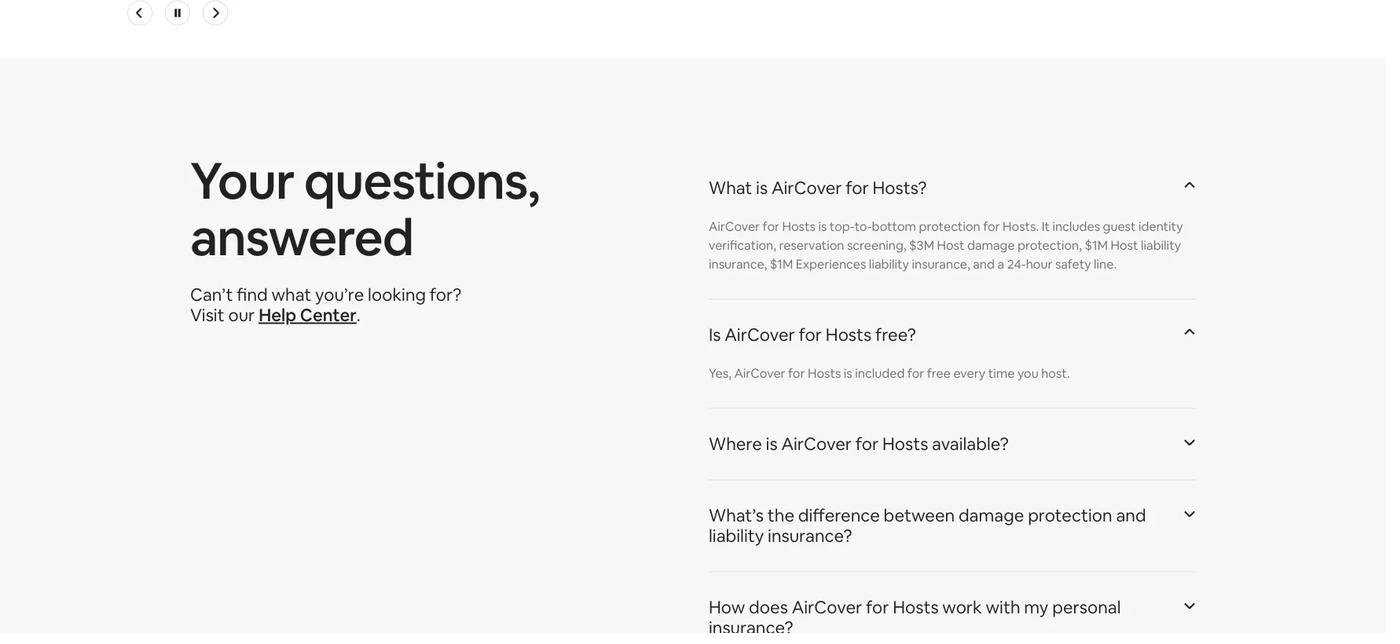 Task type: describe. For each thing, give the bounding box(es) containing it.
for inside where is aircover for hosts available? dropdown button
[[856, 433, 879, 456]]

2 insurance, from the left
[[912, 256, 970, 272]]

the
[[768, 505, 795, 527]]

yes,
[[709, 366, 732, 382]]

reservation
[[779, 237, 844, 254]]

personal
[[1052, 597, 1121, 619]]

hosts?
[[873, 177, 927, 199]]

questions,
[[304, 148, 539, 214]]

you
[[1018, 366, 1039, 382]]

.
[[357, 304, 361, 327]]

what's
[[709, 505, 764, 527]]

line.
[[1094, 256, 1117, 272]]

top-
[[830, 219, 855, 235]]

1 horizontal spatial $1m
[[1085, 237, 1108, 254]]

1 host from the left
[[937, 237, 965, 254]]

yes, aircover for hosts is included for free every time you host.
[[709, 366, 1070, 382]]

what's the difference between damage protection and liability insurance? button
[[709, 487, 1196, 566]]

can't
[[190, 284, 233, 306]]

how does aircover for hosts work with my personal insurance?
[[709, 597, 1121, 633]]

find
[[237, 284, 268, 306]]

and inside what's the difference between damage protection and liability insurance?
[[1116, 505, 1146, 527]]

what is aircover for hosts? button
[[709, 159, 1196, 217]]

host.
[[1041, 366, 1070, 382]]

guest
[[1103, 219, 1136, 235]]

insurance? inside how does aircover for hosts work with my personal insurance?
[[709, 617, 793, 633]]

experiences
[[796, 256, 866, 272]]

hour
[[1026, 256, 1053, 272]]

bottom
[[872, 219, 916, 235]]

with
[[986, 597, 1021, 619]]

is aircover for hosts free? button
[[709, 306, 1196, 364]]

liability inside what's the difference between damage protection and liability insurance?
[[709, 525, 764, 547]]

aircover inside aircover for hosts is top-to-bottom protection for hosts. it includes guest identity verification, reservation screening, $3m host damage protection, $1m host liability insurance, $1m experiences liability insurance, and a 24-hour safety line.
[[709, 219, 760, 235]]

hosts inside aircover for hosts is top-to-bottom protection for hosts. it includes guest identity verification, reservation screening, $3m host damage protection, $1m host liability insurance, $1m experiences liability insurance, and a 24-hour safety line.
[[782, 219, 816, 235]]

your
[[190, 148, 294, 214]]

it
[[1042, 219, 1050, 235]]

every
[[954, 366, 986, 382]]

hosts left available?
[[883, 433, 928, 456]]

what
[[272, 284, 311, 306]]

identity
[[1139, 219, 1183, 235]]

where is aircover for hosts available?
[[709, 433, 1009, 456]]

work
[[943, 597, 982, 619]]

previous slide image
[[134, 7, 146, 19]]

what's the difference between damage protection and liability insurance?
[[709, 505, 1146, 547]]

safety
[[1055, 256, 1091, 272]]

aircover inside how does aircover for hosts work with my personal insurance?
[[792, 597, 862, 619]]

for inside 'is aircover for hosts free?' dropdown button
[[799, 324, 822, 346]]

help center link
[[259, 304, 357, 327]]

damage inside what's the difference between damage protection and liability insurance?
[[959, 505, 1024, 527]]

your questions, answered
[[190, 148, 539, 270]]

hosts inside dropdown button
[[826, 324, 872, 346]]

insurance? inside what's the difference between damage protection and liability insurance?
[[768, 525, 852, 547]]



Task type: vqa. For each thing, say whether or not it's contained in the screenshot.
"for" inside How does AirCover for Hosts work with my personal insurance?
yes



Task type: locate. For each thing, give the bounding box(es) containing it.
1 horizontal spatial liability
[[869, 256, 909, 272]]

aircover up difference
[[782, 433, 852, 456]]

between
[[884, 505, 955, 527]]

is right where at the bottom of page
[[766, 433, 778, 456]]

my
[[1024, 597, 1049, 619]]

aircover right is
[[725, 324, 795, 346]]

is inside aircover for hosts is top-to-bottom protection for hosts. it includes guest identity verification, reservation screening, $3m host damage protection, $1m host liability insurance, $1m experiences liability insurance, and a 24-hour safety line.
[[818, 219, 827, 235]]

hosts up reservation
[[782, 219, 816, 235]]

1 horizontal spatial and
[[1116, 505, 1146, 527]]

1 vertical spatial protection
[[1028, 505, 1113, 527]]

1 horizontal spatial host
[[1111, 237, 1138, 254]]

1 horizontal spatial protection
[[1028, 505, 1113, 527]]

0 horizontal spatial host
[[937, 237, 965, 254]]

24-
[[1007, 256, 1026, 272]]

1 insurance, from the left
[[709, 256, 767, 272]]

help center .
[[259, 304, 361, 327]]

our
[[228, 304, 255, 327]]

does
[[749, 597, 788, 619]]

insurance, down $3m
[[912, 256, 970, 272]]

what
[[709, 177, 752, 199]]

host down guest
[[1111, 237, 1138, 254]]

damage
[[967, 237, 1015, 254], [959, 505, 1024, 527]]

for inside the what is aircover for hosts? dropdown button
[[846, 177, 869, 199]]

a
[[998, 256, 1005, 272]]

is aircover for hosts free?
[[709, 324, 916, 346]]

0 vertical spatial and
[[973, 256, 995, 272]]

available?
[[932, 433, 1009, 456]]

damage up a
[[967, 237, 1015, 254]]

aircover inside dropdown button
[[725, 324, 795, 346]]

to-
[[855, 219, 872, 235]]

you're
[[315, 284, 364, 306]]

where
[[709, 433, 762, 456]]

aircover
[[772, 177, 842, 199], [709, 219, 760, 235], [725, 324, 795, 346], [734, 366, 786, 382], [782, 433, 852, 456], [792, 597, 862, 619]]

0 horizontal spatial $1m
[[770, 256, 793, 272]]

host
[[937, 237, 965, 254], [1111, 237, 1138, 254]]

protection inside aircover for hosts is top-to-bottom protection for hosts. it includes guest identity verification, reservation screening, $3m host damage protection, $1m host liability insurance, $1m experiences liability insurance, and a 24-hour safety line.
[[919, 219, 981, 235]]

help
[[259, 304, 296, 327]]

aircover right "yes,"
[[734, 366, 786, 382]]

0 vertical spatial damage
[[967, 237, 1015, 254]]

can't find what you're looking for? visit our
[[190, 284, 462, 327]]

is right what
[[756, 177, 768, 199]]

2 vertical spatial liability
[[709, 525, 764, 547]]

0 vertical spatial insurance?
[[768, 525, 852, 547]]

damage right between
[[959, 505, 1024, 527]]

2 host from the left
[[1111, 237, 1138, 254]]

how
[[709, 597, 745, 619]]

for?
[[430, 284, 462, 306]]

liability down identity
[[1141, 237, 1181, 254]]

for inside how does aircover for hosts work with my personal insurance?
[[866, 597, 889, 619]]

1 vertical spatial damage
[[959, 505, 1024, 527]]

insurance, down verification,
[[709, 256, 767, 272]]

liability
[[1141, 237, 1181, 254], [869, 256, 909, 272], [709, 525, 764, 547]]

1 horizontal spatial insurance,
[[912, 256, 970, 272]]

0 vertical spatial $1m
[[1085, 237, 1108, 254]]

includes
[[1053, 219, 1100, 235]]

free?
[[875, 324, 916, 346]]

where is aircover for hosts available? button
[[709, 415, 1196, 474]]

and inside aircover for hosts is top-to-bottom protection for hosts. it includes guest identity verification, reservation screening, $3m host damage protection, $1m host liability insurance, $1m experiences liability insurance, and a 24-hour safety line.
[[973, 256, 995, 272]]

center
[[300, 304, 357, 327]]

what is aircover for hosts?
[[709, 177, 927, 199]]

damage inside aircover for hosts is top-to-bottom protection for hosts. it includes guest identity verification, reservation screening, $3m host damage protection, $1m host liability insurance, $1m experiences liability insurance, and a 24-hour safety line.
[[967, 237, 1015, 254]]

aircover for hosts is top-to-bottom protection for hosts. it includes guest identity verification, reservation screening, $3m host damage protection, $1m host liability insurance, $1m experiences liability insurance, and a 24-hour safety line.
[[709, 219, 1183, 272]]

verification,
[[709, 237, 776, 254]]

1 vertical spatial and
[[1116, 505, 1146, 527]]

$1m up line.
[[1085, 237, 1108, 254]]

difference
[[798, 505, 880, 527]]

aircover up top-
[[772, 177, 842, 199]]

0 vertical spatial protection
[[919, 219, 981, 235]]

1 vertical spatial $1m
[[770, 256, 793, 272]]

hosts
[[782, 219, 816, 235], [826, 324, 872, 346], [808, 366, 841, 382], [883, 433, 928, 456], [893, 597, 939, 619]]

visit
[[190, 304, 224, 327]]

0 vertical spatial liability
[[1141, 237, 1181, 254]]

is
[[709, 324, 721, 346]]

aircover up verification,
[[709, 219, 760, 235]]

how does aircover for hosts work with my personal insurance? button
[[709, 579, 1196, 633]]

liability down screening,
[[869, 256, 909, 272]]

hosts.
[[1003, 219, 1039, 235]]

0 horizontal spatial liability
[[709, 525, 764, 547]]

0 horizontal spatial insurance,
[[709, 256, 767, 272]]

insurance,
[[709, 256, 767, 272], [912, 256, 970, 272]]

free
[[927, 366, 951, 382]]

included
[[855, 366, 905, 382]]

protection inside what's the difference between damage protection and liability insurance?
[[1028, 505, 1113, 527]]

is left top-
[[818, 219, 827, 235]]

time
[[988, 366, 1015, 382]]

hosts down "is aircover for hosts free?"
[[808, 366, 841, 382]]

and
[[973, 256, 995, 272], [1116, 505, 1146, 527]]

0 horizontal spatial and
[[973, 256, 995, 272]]

$1m down reservation
[[770, 256, 793, 272]]

insurance?
[[768, 525, 852, 547], [709, 617, 793, 633]]

aircover right does
[[792, 597, 862, 619]]

is left included
[[844, 366, 853, 382]]

1 vertical spatial insurance?
[[709, 617, 793, 633]]

for
[[846, 177, 869, 199], [763, 219, 780, 235], [983, 219, 1000, 235], [799, 324, 822, 346], [788, 366, 805, 382], [908, 366, 924, 382], [856, 433, 879, 456], [866, 597, 889, 619]]

2 horizontal spatial liability
[[1141, 237, 1181, 254]]

hosts left the free?
[[826, 324, 872, 346]]

next slide image
[[209, 7, 222, 19]]

1 vertical spatial liability
[[869, 256, 909, 272]]

liability left the
[[709, 525, 764, 547]]

hosts inside how does aircover for hosts work with my personal insurance?
[[893, 597, 939, 619]]

host right $3m
[[937, 237, 965, 254]]

$3m
[[909, 237, 934, 254]]

hosts left work
[[893, 597, 939, 619]]

$1m
[[1085, 237, 1108, 254], [770, 256, 793, 272]]

looking
[[368, 284, 426, 306]]

answered
[[190, 205, 413, 270]]

is
[[756, 177, 768, 199], [818, 219, 827, 235], [844, 366, 853, 382], [766, 433, 778, 456]]

protection
[[919, 219, 981, 235], [1028, 505, 1113, 527]]

screening,
[[847, 237, 907, 254]]

0 horizontal spatial protection
[[919, 219, 981, 235]]

protection,
[[1018, 237, 1082, 254]]



